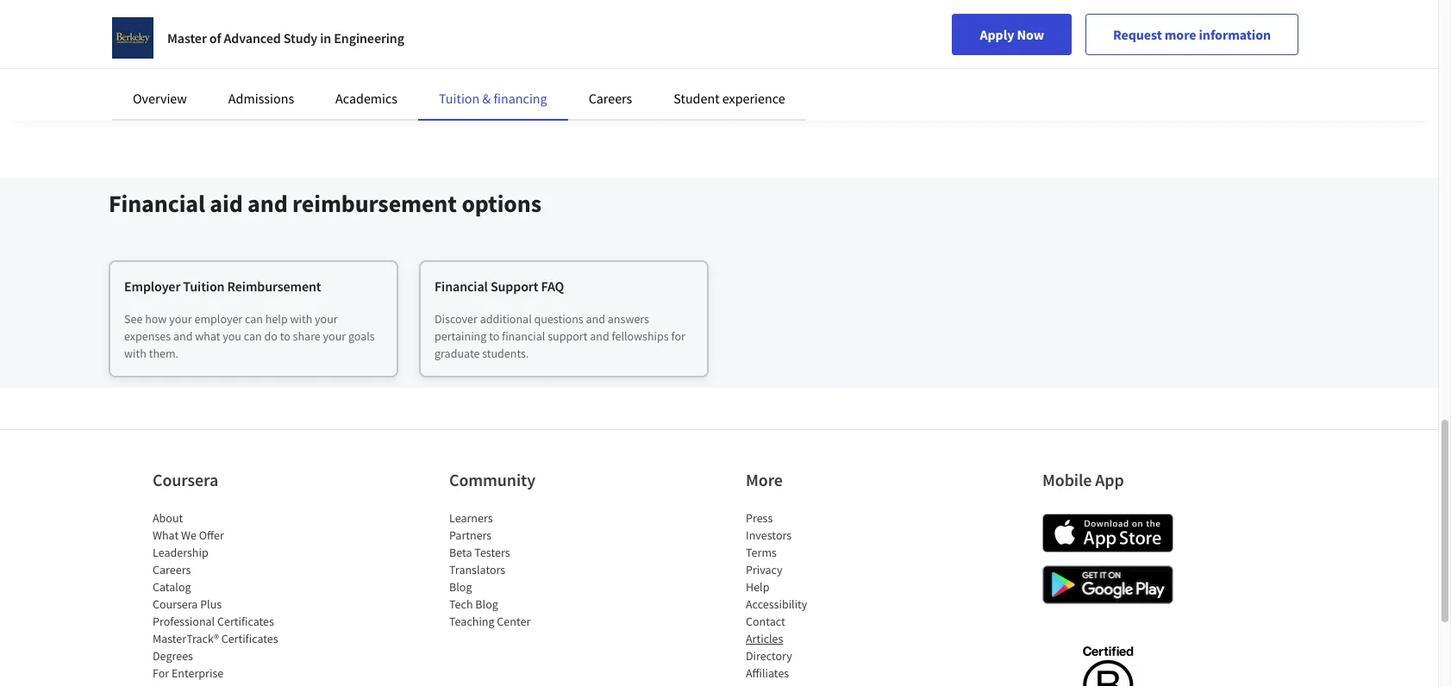 Task type: describe. For each thing, give the bounding box(es) containing it.
1 vertical spatial certificates
[[221, 631, 278, 647]]

and inside see how your employer can help with your expenses and what you can do to share your goals with them.
[[173, 329, 193, 344]]

financial aid and reimbursement options
[[109, 188, 542, 219]]

catalog link
[[153, 580, 191, 595]]

as
[[719, 47, 732, 64]]

about what we offer leadership careers catalog coursera plus professional certificates mastertrack® certificates degrees for enterprise
[[153, 511, 278, 682]]

contact link
[[746, 614, 786, 630]]

request more information button
[[1086, 14, 1299, 55]]

1 vertical spatial careers link
[[153, 562, 191, 578]]

financial support faq
[[435, 278, 564, 295]]

student experience
[[674, 90, 786, 107]]

careers inside about what we offer leadership careers catalog coursera plus professional certificates mastertrack® certificates degrees for enterprise
[[153, 562, 191, 578]]

affiliates
[[746, 666, 790, 682]]

help link
[[746, 580, 770, 595]]

currently
[[685, 26, 737, 43]]

get it on google play image
[[1043, 566, 1174, 605]]

do
[[264, 329, 278, 344]]

see how your employer can help with your expenses and what you can do to share your goals with them.
[[124, 311, 375, 361]]

0 horizontal spatial blog
[[449, 580, 472, 595]]

request
[[1114, 26, 1163, 43]]

represent
[[627, 26, 682, 43]]

0 horizontal spatial tuition
[[183, 278, 225, 295]]

what
[[153, 528, 179, 544]]

tech blog link
[[449, 597, 498, 613]]

final
[[187, 67, 215, 85]]

1 horizontal spatial are
[[421, 47, 440, 64]]

list for coursera
[[153, 510, 299, 687]]

academics
[[336, 90, 398, 107]]

for for figures
[[515, 26, 531, 43]]

reimbursement
[[293, 188, 457, 219]]

offer
[[199, 528, 224, 544]]

1 vertical spatial with
[[124, 346, 147, 361]]

0 horizontal spatial amounts
[[112, 47, 163, 64]]

0 horizontal spatial may
[[191, 47, 216, 64]]

discover
[[435, 311, 478, 327]]

list for more
[[746, 510, 893, 687]]

in
[[320, 29, 331, 47]]

more
[[746, 469, 783, 491]]

1 vertical spatial the
[[489, 67, 508, 85]]

determined
[[735, 47, 802, 64]]

employer tuition reimbursement
[[124, 278, 321, 295]]

partners
[[449, 528, 492, 544]]

pertaining
[[435, 329, 487, 344]]

press investors terms privacy help accessibility contact articles directory affiliates
[[746, 511, 808, 682]]

professional
[[153, 614, 215, 630]]

about
[[153, 511, 183, 526]]

reimbursement
[[227, 278, 321, 295]]

experience
[[723, 90, 786, 107]]

0 vertical spatial can
[[245, 311, 263, 327]]

beta testers link
[[449, 545, 510, 561]]

1 horizontal spatial tuition
[[329, 47, 368, 64]]

apply
[[980, 26, 1015, 43]]

you
[[223, 329, 242, 344]]

1 vertical spatial can
[[244, 329, 262, 344]]

accessibility link
[[746, 597, 808, 613]]

change.
[[422, 26, 468, 43]]

affiliates link
[[746, 666, 790, 682]]

employer
[[124, 278, 181, 295]]

testers
[[475, 545, 510, 561]]

financial for financial aid and reimbursement options
[[109, 188, 205, 219]]

answers
[[608, 311, 650, 327]]

teaching center link
[[449, 614, 531, 630]]

what we offer link
[[153, 528, 224, 544]]

employer
[[195, 311, 243, 327]]

0 vertical spatial careers link
[[589, 90, 633, 107]]

necessary
[[837, 47, 894, 64]]

&
[[483, 90, 491, 107]]

1 vertical spatial subject
[[443, 47, 485, 64]]

0 vertical spatial certificates
[[217, 614, 274, 630]]

and up levels on the left top
[[370, 47, 392, 64]]

blog link
[[449, 580, 472, 595]]

presented.
[[565, 67, 627, 85]]

and up support
[[586, 311, 606, 327]]

goals
[[348, 329, 375, 344]]

your left goals
[[323, 329, 346, 344]]

fee
[[342, 67, 360, 85]]

professional certificates link
[[153, 614, 274, 630]]

and right 'in'
[[338, 26, 360, 43]]

teaching
[[449, 614, 495, 630]]

directory link
[[746, 649, 793, 664]]

*tuition and fees are pending approval and subject to change. figures for tuition and fees represent currently approved or proposed amounts and may not be final. actual tuition and fees are subject to change by the university of california as determined to be necessary or appropriate. final approved tuition and fee levels may differ from the amounts presented.
[[112, 26, 909, 85]]

mobile
[[1043, 469, 1092, 491]]

0 horizontal spatial fees
[[186, 26, 210, 43]]

1 horizontal spatial careers
[[589, 90, 633, 107]]

0 vertical spatial approved
[[740, 26, 795, 43]]

overview link
[[133, 90, 187, 107]]

degrees link
[[153, 649, 193, 664]]

and up university
[[575, 26, 598, 43]]

see
[[124, 311, 143, 327]]

leadership link
[[153, 545, 208, 561]]

1 horizontal spatial may
[[398, 67, 423, 85]]

1 horizontal spatial blog
[[476, 597, 498, 613]]

proposed
[[813, 26, 868, 43]]

coursera inside about what we offer leadership careers catalog coursera plus professional certificates mastertrack® certificates degrees for enterprise
[[153, 597, 198, 613]]

study
[[284, 29, 318, 47]]

overview
[[133, 90, 187, 107]]

your up share
[[315, 311, 338, 327]]

directory
[[746, 649, 793, 664]]

and right aid at left top
[[248, 188, 288, 219]]

app
[[1096, 469, 1125, 491]]

for for fellowships
[[672, 329, 686, 344]]

financing
[[494, 90, 548, 107]]

information
[[1200, 26, 1272, 43]]

press
[[746, 511, 773, 526]]

to inside discover additional questions and answers pertaining to financial support and fellowships for graduate students.
[[489, 329, 500, 344]]

mobile app
[[1043, 469, 1125, 491]]

press link
[[746, 511, 773, 526]]

to inside see how your employer can help with your expenses and what you can do to share your goals with them.
[[280, 329, 291, 344]]

degrees
[[153, 649, 193, 664]]

discover additional questions and answers pertaining to financial support and fellowships for graduate students.
[[435, 311, 686, 361]]

master of advanced study in engineering
[[167, 29, 405, 47]]

0 horizontal spatial of
[[210, 29, 221, 47]]

and right support
[[590, 329, 610, 344]]

translators
[[449, 562, 506, 578]]

to left change.
[[408, 26, 420, 43]]

0 horizontal spatial are
[[212, 26, 231, 43]]



Task type: vqa. For each thing, say whether or not it's contained in the screenshot.
leftmost with
yes



Task type: locate. For each thing, give the bounding box(es) containing it.
1 horizontal spatial fees
[[395, 47, 419, 64]]

privacy
[[746, 562, 783, 578]]

certificates up mastertrack® certificates link
[[217, 614, 274, 630]]

1 list from the left
[[153, 510, 299, 687]]

0 horizontal spatial or
[[798, 26, 810, 43]]

be down proposed
[[819, 47, 834, 64]]

subject up "from"
[[443, 47, 485, 64]]

with down the expenses
[[124, 346, 147, 361]]

financial for financial support faq
[[435, 278, 488, 295]]

1 vertical spatial tuition
[[183, 278, 225, 295]]

for right fellowships
[[672, 329, 686, 344]]

for up the change
[[515, 26, 531, 43]]

1 horizontal spatial be
[[819, 47, 834, 64]]

fees up university
[[600, 26, 624, 43]]

0 vertical spatial the
[[564, 47, 583, 64]]

help
[[266, 311, 288, 327]]

0 horizontal spatial the
[[489, 67, 508, 85]]

how
[[145, 311, 167, 327]]

1 vertical spatial amounts
[[511, 67, 562, 85]]

fees up levels on the left top
[[395, 47, 419, 64]]

community
[[449, 469, 536, 491]]

1 coursera from the top
[[153, 469, 218, 491]]

2 vertical spatial tuition
[[276, 67, 314, 85]]

coursera
[[153, 469, 218, 491], [153, 597, 198, 613]]

academics link
[[336, 90, 398, 107]]

approved
[[740, 26, 795, 43], [218, 67, 273, 85]]

2 list from the left
[[449, 510, 596, 631]]

certificates down professional certificates "link"
[[221, 631, 278, 647]]

more
[[1165, 26, 1197, 43]]

logo of certified b corporation image
[[1073, 637, 1144, 687]]

not
[[219, 47, 238, 64]]

and left what
[[173, 329, 193, 344]]

student
[[674, 90, 720, 107]]

1 vertical spatial coursera
[[153, 597, 198, 613]]

plus
[[200, 597, 222, 613]]

expenses
[[124, 329, 171, 344]]

tuition up fee
[[329, 47, 368, 64]]

0 horizontal spatial list
[[153, 510, 299, 687]]

are up differ
[[421, 47, 440, 64]]

share
[[293, 329, 321, 344]]

approval
[[284, 26, 335, 43]]

1 horizontal spatial tuition
[[439, 90, 480, 107]]

translators link
[[449, 562, 506, 578]]

pending
[[234, 26, 281, 43]]

help
[[746, 580, 770, 595]]

fellowships
[[612, 329, 669, 344]]

1 horizontal spatial the
[[564, 47, 583, 64]]

list for community
[[449, 510, 596, 631]]

to down figures
[[487, 47, 499, 64]]

graduate
[[435, 346, 480, 361]]

to up 'students.'
[[489, 329, 500, 344]]

fees
[[186, 26, 210, 43], [600, 26, 624, 43], [395, 47, 419, 64]]

tuition up employer in the left of the page
[[183, 278, 225, 295]]

and left fee
[[317, 67, 339, 85]]

0 vertical spatial careers
[[589, 90, 633, 107]]

coursera up about link
[[153, 469, 218, 491]]

or right necessary
[[897, 47, 909, 64]]

final.
[[258, 47, 287, 64]]

1 horizontal spatial or
[[897, 47, 909, 64]]

0 horizontal spatial financial
[[109, 188, 205, 219]]

careers down presented.
[[589, 90, 633, 107]]

0 vertical spatial with
[[290, 311, 313, 327]]

1 horizontal spatial for
[[672, 329, 686, 344]]

investors
[[746, 528, 792, 544]]

from
[[459, 67, 487, 85]]

financial
[[502, 329, 546, 344]]

the
[[564, 47, 583, 64], [489, 67, 508, 85]]

amounts down the change
[[511, 67, 562, 85]]

0 horizontal spatial careers
[[153, 562, 191, 578]]

tuition
[[534, 26, 573, 43], [329, 47, 368, 64], [276, 67, 314, 85]]

0 horizontal spatial approved
[[218, 67, 273, 85]]

are up not
[[212, 26, 231, 43]]

0 vertical spatial or
[[798, 26, 810, 43]]

subject
[[363, 26, 405, 43], [443, 47, 485, 64]]

0 vertical spatial blog
[[449, 580, 472, 595]]

1 vertical spatial may
[[398, 67, 423, 85]]

for
[[153, 666, 169, 682]]

list item
[[153, 682, 299, 687]]

blog up teaching center link
[[476, 597, 498, 613]]

list
[[153, 510, 299, 687], [449, 510, 596, 631], [746, 510, 893, 687]]

approved up determined on the right of the page
[[740, 26, 795, 43]]

partners link
[[449, 528, 492, 544]]

0 vertical spatial financial
[[109, 188, 205, 219]]

1 vertical spatial or
[[897, 47, 909, 64]]

and right *tuition
[[161, 26, 184, 43]]

0 horizontal spatial tuition
[[276, 67, 314, 85]]

list containing about
[[153, 510, 299, 687]]

uc berkeley college of engineering logo image
[[112, 17, 154, 59]]

apply now
[[980, 26, 1045, 43]]

for enterprise link
[[153, 666, 224, 682]]

levels
[[362, 67, 395, 85]]

0 vertical spatial may
[[191, 47, 216, 64]]

tech
[[449, 597, 473, 613]]

0 vertical spatial amounts
[[112, 47, 163, 64]]

apply now button
[[953, 14, 1072, 55]]

financial left aid at left top
[[109, 188, 205, 219]]

*tuition
[[112, 26, 159, 43]]

amounts
[[112, 47, 163, 64], [511, 67, 562, 85]]

change
[[502, 47, 544, 64]]

the up tuition & financing
[[489, 67, 508, 85]]

tuition up by
[[534, 26, 573, 43]]

blog up "tech"
[[449, 580, 472, 595]]

coursera plus link
[[153, 597, 222, 613]]

and up 'final'
[[166, 47, 188, 64]]

2 horizontal spatial fees
[[600, 26, 624, 43]]

what
[[195, 329, 220, 344]]

learners partners beta testers translators blog tech blog teaching center
[[449, 511, 531, 630]]

be right not
[[241, 47, 255, 64]]

1 horizontal spatial with
[[290, 311, 313, 327]]

fees up 'final'
[[186, 26, 210, 43]]

amounts down *tuition
[[112, 47, 163, 64]]

1 vertical spatial financial
[[435, 278, 488, 295]]

coursera down catalog link
[[153, 597, 198, 613]]

and
[[161, 26, 184, 43], [338, 26, 360, 43], [575, 26, 598, 43], [166, 47, 188, 64], [370, 47, 392, 64], [317, 67, 339, 85], [248, 188, 288, 219], [586, 311, 606, 327], [173, 329, 193, 344], [590, 329, 610, 344]]

your right how
[[169, 311, 192, 327]]

careers link down presented.
[[589, 90, 633, 107]]

1 horizontal spatial careers link
[[589, 90, 633, 107]]

are
[[212, 26, 231, 43], [421, 47, 440, 64]]

0 horizontal spatial be
[[241, 47, 255, 64]]

may
[[191, 47, 216, 64], [398, 67, 423, 85]]

financial up discover
[[435, 278, 488, 295]]

engineering
[[334, 29, 405, 47]]

0 horizontal spatial with
[[124, 346, 147, 361]]

or left proposed
[[798, 26, 810, 43]]

careers up catalog link
[[153, 562, 191, 578]]

student experience link
[[674, 90, 786, 107]]

to down proposed
[[805, 47, 817, 64]]

2 be from the left
[[819, 47, 834, 64]]

1 vertical spatial blog
[[476, 597, 498, 613]]

admissions link
[[228, 90, 294, 107]]

1 horizontal spatial financial
[[435, 278, 488, 295]]

1 vertical spatial careers
[[153, 562, 191, 578]]

0 vertical spatial tuition
[[534, 26, 573, 43]]

approved down not
[[218, 67, 273, 85]]

1 horizontal spatial subject
[[443, 47, 485, 64]]

can left 'help'
[[245, 311, 263, 327]]

privacy link
[[746, 562, 783, 578]]

1 vertical spatial are
[[421, 47, 440, 64]]

of down represent at the top left of the page
[[646, 47, 658, 64]]

catalog
[[153, 580, 191, 595]]

1 horizontal spatial approved
[[740, 26, 795, 43]]

1 be from the left
[[241, 47, 255, 64]]

for inside *tuition and fees are pending approval and subject to change. figures for tuition and fees represent currently approved or proposed amounts and may not be final. actual tuition and fees are subject to change by the university of california as determined to be necessary or appropriate. final approved tuition and fee levels may differ from the amounts presented.
[[515, 26, 531, 43]]

subject up levels on the left top
[[363, 26, 405, 43]]

advanced
[[224, 29, 281, 47]]

0 vertical spatial for
[[515, 26, 531, 43]]

0 vertical spatial are
[[212, 26, 231, 43]]

0 vertical spatial subject
[[363, 26, 405, 43]]

of inside *tuition and fees are pending approval and subject to change. figures for tuition and fees represent currently approved or proposed amounts and may not be final. actual tuition and fees are subject to change by the university of california as determined to be necessary or appropriate. final approved tuition and fee levels may differ from the amounts presented.
[[646, 47, 658, 64]]

3 list from the left
[[746, 510, 893, 687]]

can left do
[[244, 329, 262, 344]]

1 horizontal spatial amounts
[[511, 67, 562, 85]]

tuition & financing
[[439, 90, 548, 107]]

accessibility
[[746, 597, 808, 613]]

0 horizontal spatial for
[[515, 26, 531, 43]]

additional
[[480, 311, 532, 327]]

admissions
[[228, 90, 294, 107]]

terms
[[746, 545, 777, 561]]

0 horizontal spatial subject
[[363, 26, 405, 43]]

learners
[[449, 511, 493, 526]]

tuition down actual
[[276, 67, 314, 85]]

list containing learners
[[449, 510, 596, 631]]

faq
[[541, 278, 564, 295]]

1 vertical spatial approved
[[218, 67, 273, 85]]

leadership
[[153, 545, 208, 561]]

1 vertical spatial tuition
[[329, 47, 368, 64]]

0 horizontal spatial careers link
[[153, 562, 191, 578]]

list containing press
[[746, 510, 893, 687]]

1 horizontal spatial list
[[449, 510, 596, 631]]

may up 'final'
[[191, 47, 216, 64]]

careers
[[589, 90, 633, 107], [153, 562, 191, 578]]

with up share
[[290, 311, 313, 327]]

may left differ
[[398, 67, 423, 85]]

careers link up catalog link
[[153, 562, 191, 578]]

aid
[[210, 188, 243, 219]]

differ
[[426, 67, 456, 85]]

mastertrack® certificates link
[[153, 631, 278, 647]]

them.
[[149, 346, 179, 361]]

0 vertical spatial tuition
[[439, 90, 480, 107]]

2 coursera from the top
[[153, 597, 198, 613]]

download on the app store image
[[1043, 514, 1174, 553]]

contact
[[746, 614, 786, 630]]

2 horizontal spatial tuition
[[534, 26, 573, 43]]

1 vertical spatial for
[[672, 329, 686, 344]]

request more information
[[1114, 26, 1272, 43]]

investors link
[[746, 528, 792, 544]]

articles link
[[746, 631, 784, 647]]

learners link
[[449, 511, 493, 526]]

0 vertical spatial coursera
[[153, 469, 218, 491]]

for inside discover additional questions and answers pertaining to financial support and fellowships for graduate students.
[[672, 329, 686, 344]]

2 horizontal spatial list
[[746, 510, 893, 687]]

the right by
[[564, 47, 583, 64]]

1 horizontal spatial of
[[646, 47, 658, 64]]

we
[[181, 528, 197, 544]]

support
[[548, 329, 588, 344]]

of right master
[[210, 29, 221, 47]]

to right do
[[280, 329, 291, 344]]

tuition down "from"
[[439, 90, 480, 107]]



